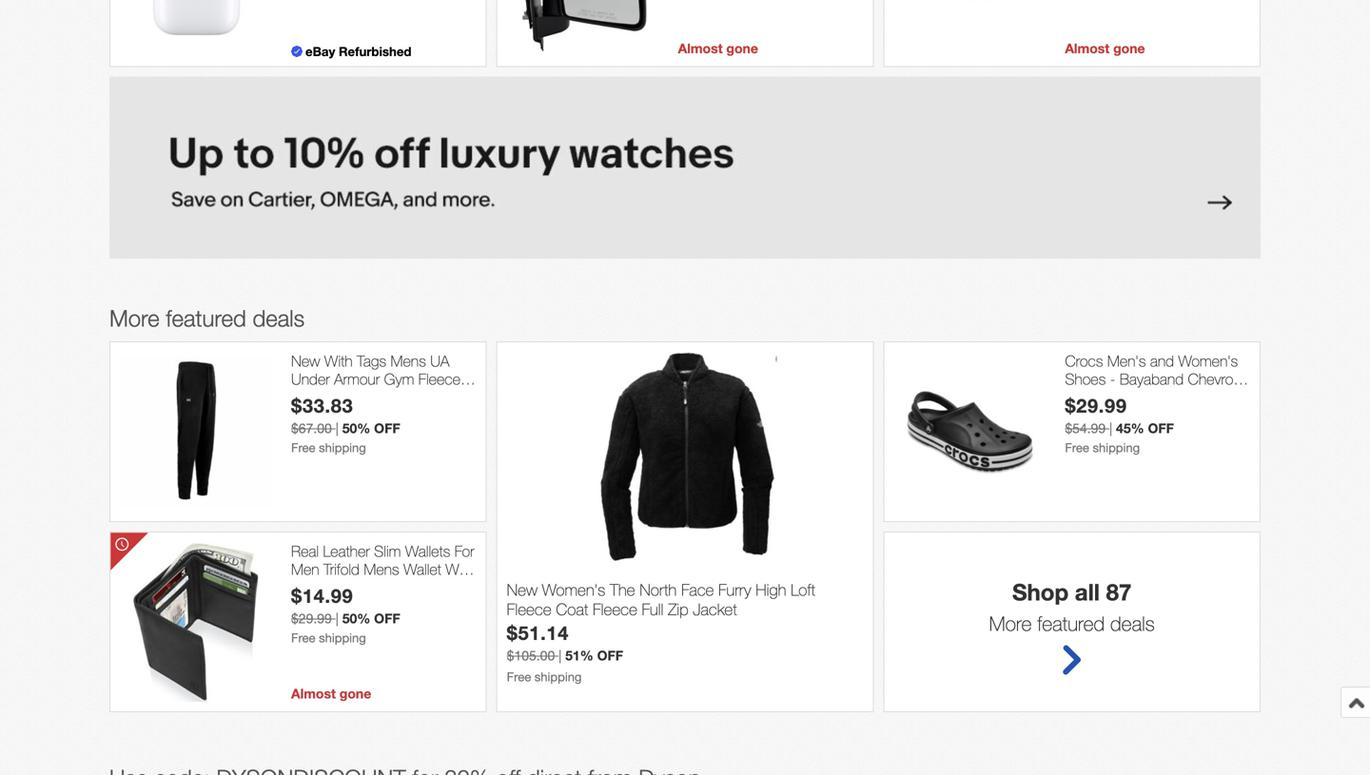 Task type: locate. For each thing, give the bounding box(es) containing it.
new inside 'new with tags mens ua under armour gym fleece rival joggers pants sweatpants'
[[291, 352, 320, 370]]

shipping down '51%'
[[534, 670, 582, 684]]

id
[[291, 579, 304, 597]]

$29.99 down $14.99
[[291, 611, 332, 626]]

free inside $14.99 $29.99 | 50% off free shipping
[[291, 631, 315, 645]]

1 horizontal spatial almost
[[678, 40, 723, 56]]

0 vertical spatial new
[[291, 352, 320, 370]]

rival
[[291, 388, 320, 407]]

new inside "new women's the north face furry high loft fleece coat fleece full zip jacket $51.14 $105.00 | 51% off free shipping"
[[507, 580, 538, 599]]

87
[[1106, 578, 1132, 605]]

0 horizontal spatial almost gone
[[291, 686, 371, 702]]

free down $67.00 at the bottom left
[[291, 440, 315, 455]]

1 vertical spatial more
[[989, 612, 1032, 635]]

0 vertical spatial mens
[[391, 352, 426, 370]]

men
[[291, 560, 319, 579]]

$54.99
[[1065, 420, 1106, 436]]

| left 45%
[[1109, 420, 1112, 436]]

shipping down 'sweatpants'
[[319, 440, 366, 455]]

50% inside $14.99 $29.99 | 50% off free shipping
[[342, 611, 370, 626]]

coat
[[556, 600, 588, 619]]

crocs men's and women's shoes - bayaband chevron clogs, slip on water shoes link
[[1065, 352, 1250, 407]]

shipping down $14.99
[[319, 631, 366, 645]]

women's up coat
[[542, 580, 605, 599]]

1 horizontal spatial women's
[[1178, 352, 1238, 370]]

| for $33.83
[[336, 420, 339, 436]]

$33.83
[[291, 394, 353, 417]]

refurbished
[[339, 44, 411, 59]]

mens up gym
[[391, 352, 426, 370]]

1 horizontal spatial new
[[507, 580, 538, 599]]

shipping down 45%
[[1093, 440, 1140, 455]]

with
[[324, 352, 353, 370]]

free down $54.99
[[1065, 440, 1089, 455]]

more
[[109, 305, 159, 331], [989, 612, 1032, 635]]

0 horizontal spatial women's
[[542, 580, 605, 599]]

free for $33.83
[[291, 440, 315, 455]]

ebay
[[305, 44, 335, 59]]

off down pants
[[374, 420, 400, 436]]

off inside $14.99 $29.99 | 50% off free shipping
[[374, 611, 400, 626]]

1 vertical spatial $29.99
[[291, 611, 332, 626]]

for
[[455, 542, 474, 560]]

and
[[1150, 352, 1174, 370]]

tags
[[357, 352, 386, 370]]

shipping inside $33.83 $67.00 | 50% off free shipping
[[319, 440, 366, 455]]

almost gone
[[678, 40, 758, 56], [1065, 40, 1145, 56], [291, 686, 371, 702]]

chevron
[[1188, 370, 1241, 388]]

trifold
[[323, 560, 360, 579]]

| inside "new women's the north face furry high loft fleece coat fleece full zip jacket $51.14 $105.00 | 51% off free shipping"
[[559, 648, 562, 663]]

crocs
[[1065, 352, 1103, 370]]

wallet
[[403, 560, 441, 579]]

1 horizontal spatial almost gone
[[678, 40, 758, 56]]

fleece up $51.14 on the left bottom of page
[[507, 600, 551, 619]]

women's
[[1178, 352, 1238, 370], [542, 580, 605, 599]]

$29.99 up $54.99
[[1065, 394, 1127, 417]]

0 vertical spatial $29.99
[[1065, 394, 1127, 417]]

off down rfid
[[374, 611, 400, 626]]

shipping for $29.99
[[1093, 440, 1140, 455]]

off right '51%'
[[597, 648, 623, 663]]

w/
[[446, 560, 464, 579]]

$29.99 inside $14.99 $29.99 | 50% off free shipping
[[291, 611, 332, 626]]

under
[[291, 370, 330, 388]]

furry
[[718, 580, 751, 599]]

1 horizontal spatial more
[[989, 612, 1032, 635]]

| down $14.99
[[336, 611, 339, 626]]

50% down joggers
[[342, 420, 370, 436]]

0 horizontal spatial fleece
[[418, 370, 460, 388]]

0 vertical spatial women's
[[1178, 352, 1238, 370]]

1 vertical spatial mens
[[364, 560, 399, 579]]

featured
[[166, 305, 246, 331], [1037, 612, 1105, 635]]

off right 45%
[[1148, 420, 1174, 436]]

real leather slim wallets for men trifold mens wallet w/ id window rfid blocking link
[[291, 542, 476, 597]]

women's up the chevron
[[1178, 352, 1238, 370]]

1 horizontal spatial featured
[[1037, 612, 1105, 635]]

new
[[291, 352, 320, 370], [507, 580, 538, 599]]

deals down 87
[[1110, 612, 1155, 635]]

| right $67.00 at the bottom left
[[336, 420, 339, 436]]

free inside $29.99 $54.99 | 45% off free shipping
[[1065, 440, 1089, 455]]

women's inside "new women's the north face furry high loft fleece coat fleece full zip jacket $51.14 $105.00 | 51% off free shipping"
[[542, 580, 605, 599]]

men's
[[1107, 352, 1146, 370]]

1 vertical spatial 50%
[[342, 611, 370, 626]]

free
[[291, 440, 315, 455], [1065, 440, 1089, 455], [291, 631, 315, 645], [507, 670, 531, 684]]

fleece down the
[[593, 600, 637, 619]]

gone
[[726, 40, 758, 56], [1113, 40, 1145, 56], [339, 686, 371, 702]]

1 vertical spatial deals
[[1110, 612, 1155, 635]]

almost
[[678, 40, 723, 56], [1065, 40, 1110, 56], [291, 686, 336, 702]]

up to 10% off luxury watches save on carter, omega, and more. image
[[109, 76, 1261, 259]]

0 vertical spatial 50%
[[342, 420, 370, 436]]

1 horizontal spatial deals
[[1110, 612, 1155, 635]]

$29.99
[[1065, 394, 1127, 417], [291, 611, 332, 626]]

free down $14.99
[[291, 631, 315, 645]]

fleece inside 'new with tags mens ua under armour gym fleece rival joggers pants sweatpants'
[[418, 370, 460, 388]]

shipping for $14.99
[[319, 631, 366, 645]]

zip
[[668, 600, 688, 619]]

| inside $29.99 $54.99 | 45% off free shipping
[[1109, 420, 1112, 436]]

off
[[374, 420, 400, 436], [1148, 420, 1174, 436], [374, 611, 400, 626], [597, 648, 623, 663]]

0 horizontal spatial new
[[291, 352, 320, 370]]

shipping inside $14.99 $29.99 | 50% off free shipping
[[319, 631, 366, 645]]

free inside "new women's the north face furry high loft fleece coat fleece full zip jacket $51.14 $105.00 | 51% off free shipping"
[[507, 670, 531, 684]]

mens
[[391, 352, 426, 370], [364, 560, 399, 579]]

loft
[[791, 580, 815, 599]]

deals
[[253, 305, 305, 331], [1110, 612, 1155, 635]]

0 horizontal spatial shoes
[[1065, 370, 1106, 388]]

$105.00
[[507, 648, 555, 663]]

shipping inside $29.99 $54.99 | 45% off free shipping
[[1093, 440, 1140, 455]]

50% for $33.83
[[342, 420, 370, 436]]

1 horizontal spatial $29.99
[[1065, 394, 1127, 417]]

fleece down the ua
[[418, 370, 460, 388]]

face
[[681, 580, 714, 599]]

shop
[[1012, 578, 1069, 605]]

fleece
[[418, 370, 460, 388], [507, 600, 551, 619], [593, 600, 637, 619]]

sweatpants
[[291, 407, 366, 425]]

50% inside $33.83 $67.00 | 50% off free shipping
[[342, 420, 370, 436]]

0 horizontal spatial $29.99
[[291, 611, 332, 626]]

| left '51%'
[[559, 648, 562, 663]]

shoes up clogs,
[[1065, 370, 1106, 388]]

women's inside the crocs men's and women's shoes - bayaband chevron clogs, slip on water shoes
[[1178, 352, 1238, 370]]

0 horizontal spatial featured
[[166, 305, 246, 331]]

slip
[[1110, 388, 1134, 407]]

new for with
[[291, 352, 320, 370]]

armour
[[334, 370, 380, 388]]

new with tags mens ua under armour gym fleece rival joggers pants sweatpants link
[[291, 352, 476, 425]]

1 horizontal spatial fleece
[[507, 600, 551, 619]]

2 50% from the top
[[342, 611, 370, 626]]

new for women's
[[507, 580, 538, 599]]

|
[[336, 420, 339, 436], [1109, 420, 1112, 436], [336, 611, 339, 626], [559, 648, 562, 663]]

| inside $33.83 $67.00 | 50% off free shipping
[[336, 420, 339, 436]]

off inside "new women's the north face furry high loft fleece coat fleece full zip jacket $51.14 $105.00 | 51% off free shipping"
[[597, 648, 623, 663]]

50% down window
[[342, 611, 370, 626]]

off inside $29.99 $54.99 | 45% off free shipping
[[1148, 420, 1174, 436]]

off inside $33.83 $67.00 | 50% off free shipping
[[374, 420, 400, 436]]

shop all 87 more featured deals
[[989, 578, 1155, 635]]

featured inside shop all 87 more featured deals
[[1037, 612, 1105, 635]]

deals up under
[[253, 305, 305, 331]]

$51.14
[[507, 622, 569, 644]]

shoes down the chevron
[[1202, 388, 1243, 407]]

$29.99 $54.99 | 45% off free shipping
[[1065, 394, 1174, 455]]

1 vertical spatial new
[[507, 580, 538, 599]]

1 vertical spatial women's
[[542, 580, 605, 599]]

50%
[[342, 420, 370, 436], [342, 611, 370, 626]]

shipping
[[319, 440, 366, 455], [1093, 440, 1140, 455], [319, 631, 366, 645], [534, 670, 582, 684]]

new up $51.14 on the left bottom of page
[[507, 580, 538, 599]]

free inside $33.83 $67.00 | 50% off free shipping
[[291, 440, 315, 455]]

mens up rfid
[[364, 560, 399, 579]]

0 horizontal spatial deals
[[253, 305, 305, 331]]

1 vertical spatial featured
[[1037, 612, 1105, 635]]

new up under
[[291, 352, 320, 370]]

0 horizontal spatial more
[[109, 305, 159, 331]]

| inside $14.99 $29.99 | 50% off free shipping
[[336, 611, 339, 626]]

1 50% from the top
[[342, 420, 370, 436]]

free down $105.00
[[507, 670, 531, 684]]

gym
[[384, 370, 414, 388]]

joggers
[[324, 388, 376, 407]]

-
[[1110, 370, 1115, 388]]

water
[[1161, 388, 1198, 407]]

shoes
[[1065, 370, 1106, 388], [1202, 388, 1243, 407]]

off for $29.99
[[1148, 420, 1174, 436]]



Task type: vqa. For each thing, say whether or not it's contained in the screenshot.
'Closed' within Large Enclosed Cat Litter Box with Cushion, Anti-Splash Closed Litter Boxes
no



Task type: describe. For each thing, give the bounding box(es) containing it.
leather
[[323, 542, 370, 560]]

new with tags mens ua under armour gym fleece rival joggers pants sweatpants
[[291, 352, 460, 425]]

free for $29.99
[[1065, 440, 1089, 455]]

deals inside shop all 87 more featured deals
[[1110, 612, 1155, 635]]

real
[[291, 542, 319, 560]]

off for $33.83
[[374, 420, 400, 436]]

ua
[[430, 352, 449, 370]]

fleece for women's
[[507, 600, 551, 619]]

clogs,
[[1065, 388, 1106, 407]]

new women's the north face furry high loft fleece coat fleece full zip jacket $51.14 $105.00 | 51% off free shipping
[[507, 580, 815, 684]]

blocking
[[398, 579, 452, 597]]

jacket
[[693, 600, 737, 619]]

2 horizontal spatial gone
[[1113, 40, 1145, 56]]

free for $14.99
[[291, 631, 315, 645]]

shipping inside "new women's the north face furry high loft fleece coat fleece full zip jacket $51.14 $105.00 | 51% off free shipping"
[[534, 670, 582, 684]]

more inside shop all 87 more featured deals
[[989, 612, 1032, 635]]

off for $14.99
[[374, 611, 400, 626]]

2 horizontal spatial fleece
[[593, 600, 637, 619]]

$67.00
[[291, 420, 332, 436]]

more featured deals
[[109, 305, 305, 331]]

pants
[[380, 388, 415, 407]]

0 vertical spatial deals
[[253, 305, 305, 331]]

| for $29.99
[[1109, 420, 1112, 436]]

mens inside 'new with tags mens ua under armour gym fleece rival joggers pants sweatpants'
[[391, 352, 426, 370]]

$14.99 $29.99 | 50% off free shipping
[[291, 584, 400, 645]]

1 horizontal spatial shoes
[[1202, 388, 1243, 407]]

$14.99
[[291, 584, 353, 607]]

| for $14.99
[[336, 611, 339, 626]]

wallets
[[405, 542, 450, 560]]

45%
[[1116, 420, 1144, 436]]

real leather slim wallets for men trifold mens wallet w/ id window rfid blocking
[[291, 542, 474, 597]]

$33.83 $67.00 | 50% off free shipping
[[291, 394, 400, 455]]

on
[[1138, 388, 1157, 407]]

shipping for $33.83
[[319, 440, 366, 455]]

2 horizontal spatial almost gone
[[1065, 40, 1145, 56]]

0 vertical spatial featured
[[166, 305, 246, 331]]

new women's the north face furry high loft fleece coat fleece full zip jacket link
[[507, 580, 863, 622]]

0 horizontal spatial almost
[[291, 686, 336, 702]]

ebay refurbished
[[305, 44, 411, 59]]

crocs men's and women's shoes - bayaband chevron clogs, slip on water shoes
[[1065, 352, 1243, 407]]

$29.99 inside $29.99 $54.99 | 45% off free shipping
[[1065, 394, 1127, 417]]

2 horizontal spatial almost
[[1065, 40, 1110, 56]]

window
[[308, 579, 360, 597]]

full
[[642, 600, 663, 619]]

bayaband
[[1120, 370, 1184, 388]]

slim
[[374, 542, 401, 560]]

all
[[1075, 578, 1100, 605]]

1 horizontal spatial gone
[[726, 40, 758, 56]]

50% for $14.99
[[342, 611, 370, 626]]

rfid
[[364, 579, 394, 597]]

0 vertical spatial more
[[109, 305, 159, 331]]

51%
[[565, 648, 593, 663]]

mens inside real leather slim wallets for men trifold mens wallet w/ id window rfid blocking
[[364, 560, 399, 579]]

0 horizontal spatial gone
[[339, 686, 371, 702]]

the
[[610, 580, 635, 599]]

north
[[640, 580, 677, 599]]

high
[[756, 580, 786, 599]]

fleece for with
[[418, 370, 460, 388]]



